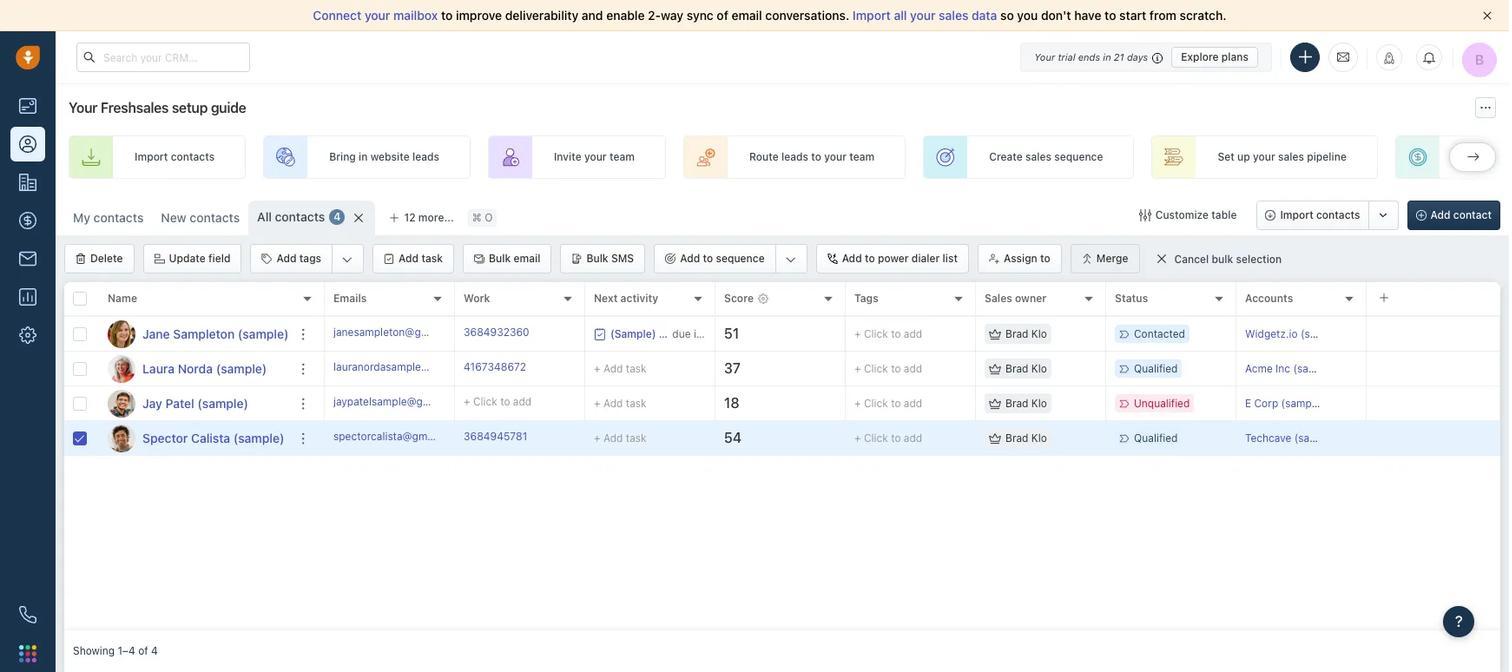 Task type: locate. For each thing, give the bounding box(es) containing it.
3 cell from the top
[[1367, 387, 1501, 420]]

e
[[1246, 397, 1252, 410]]

container_wx8msf4aqz5i3rn1 image
[[1139, 209, 1152, 221], [989, 328, 1002, 340], [989, 363, 1002, 375], [989, 432, 1002, 444]]

task inside 'add task' button
[[422, 252, 443, 265]]

plans
[[1222, 50, 1249, 63]]

connect
[[313, 8, 362, 23]]

days
[[1127, 51, 1148, 62]]

improve
[[456, 8, 502, 23]]

1 leads from the left
[[413, 151, 439, 164]]

1 horizontal spatial 4
[[334, 211, 341, 224]]

(sample) down jane sampleton (sample) link
[[216, 361, 267, 376]]

1 vertical spatial sequence
[[716, 252, 765, 265]]

click for 18
[[864, 397, 888, 410]]

sequence up 'score'
[[716, 252, 765, 265]]

press space to deselect this row. row containing spector calista (sample)
[[64, 421, 325, 456]]

(sample) for spector calista (sample)
[[234, 430, 284, 445]]

jay patel (sample) link
[[142, 395, 248, 412]]

task for 37
[[626, 362, 647, 375]]

update
[[169, 252, 206, 265]]

add inside "press space to deselect this row." 'row'
[[604, 431, 623, 444]]

2 row group from the left
[[325, 317, 1501, 456]]

in right 'bring'
[[359, 151, 368, 164]]

mailbox
[[394, 8, 438, 23]]

bulk left sms
[[587, 252, 609, 265]]

+ click to add
[[855, 327, 923, 340], [855, 362, 923, 375], [855, 397, 923, 410], [855, 432, 923, 445]]

sequence inside button
[[716, 252, 765, 265]]

activity
[[621, 292, 659, 305]]

0 horizontal spatial import
[[135, 151, 168, 164]]

sales left the data
[[939, 8, 969, 23]]

close image
[[1484, 11, 1492, 20]]

brad klo for 51
[[1006, 327, 1047, 340]]

to inside button
[[703, 252, 713, 265]]

0 horizontal spatial your
[[69, 100, 97, 116]]

list
[[943, 252, 958, 265]]

2 j image from the top
[[108, 390, 136, 417]]

import contacts
[[135, 151, 215, 164], [1281, 208, 1361, 221]]

add for 18
[[904, 397, 923, 410]]

1 row group from the left
[[64, 317, 325, 456]]

add inside "button"
[[1431, 208, 1451, 221]]

data
[[972, 8, 998, 23]]

all
[[894, 8, 907, 23]]

0 vertical spatial 4
[[334, 211, 341, 224]]

add inside button
[[842, 252, 862, 265]]

update field
[[169, 252, 231, 265]]

name row
[[64, 282, 325, 317]]

import contacts inside import contacts 'button'
[[1281, 208, 1361, 221]]

route
[[750, 151, 779, 164]]

3 + add task from the top
[[594, 431, 647, 444]]

cancel bulk selection
[[1175, 253, 1282, 266]]

0 vertical spatial qualified
[[1134, 362, 1178, 375]]

add for add task
[[399, 252, 419, 265]]

janesampleton@gmail.com 3684932360
[[334, 326, 530, 339]]

your left freshsales
[[69, 100, 97, 116]]

3 brad klo from the top
[[1006, 397, 1047, 410]]

add tags
[[277, 252, 321, 265]]

all contacts 4
[[257, 209, 341, 224]]

selection
[[1236, 253, 1282, 266]]

0 vertical spatial + add task
[[594, 362, 647, 375]]

route leads to your team
[[750, 151, 875, 164]]

2 qualified from the top
[[1134, 432, 1178, 445]]

0 vertical spatial sequence
[[1055, 151, 1104, 164]]

51
[[724, 326, 739, 341]]

in left 21
[[1103, 51, 1112, 62]]

import inside 'button'
[[1281, 208, 1314, 221]]

1 horizontal spatial leads
[[782, 151, 809, 164]]

12 more... button
[[380, 206, 464, 230]]

0 vertical spatial import contacts
[[135, 151, 215, 164]]

1 vertical spatial of
[[138, 645, 148, 658]]

import left "all"
[[853, 8, 891, 23]]

email image
[[1338, 50, 1350, 65]]

press space to select this row. row containing 51
[[325, 317, 1501, 352]]

assign
[[1004, 252, 1038, 265]]

2 press space to deselect this row. row from the left
[[325, 421, 1501, 456]]

of
[[717, 8, 729, 23], [138, 645, 148, 658]]

2 + add task from the top
[[594, 397, 647, 410]]

import contacts for import contacts link
[[135, 151, 215, 164]]

2 brad klo from the top
[[1006, 362, 1047, 375]]

0 horizontal spatial bulk
[[489, 252, 511, 265]]

(sample) right inc
[[1294, 362, 1337, 375]]

2 leads from the left
[[782, 151, 809, 164]]

0 horizontal spatial import contacts
[[135, 151, 215, 164]]

click inside "press space to deselect this row." 'row'
[[864, 432, 888, 445]]

spector calista (sample) link
[[142, 430, 284, 447]]

1 horizontal spatial sales
[[1026, 151, 1052, 164]]

press space to select this row. row containing laura norda (sample)
[[64, 352, 325, 387]]

leads inside bring in website leads link
[[413, 151, 439, 164]]

2 vertical spatial + add task
[[594, 431, 647, 444]]

+ add task
[[594, 362, 647, 375], [594, 397, 647, 410], [594, 431, 647, 444]]

0 vertical spatial your
[[1035, 51, 1056, 62]]

2 vertical spatial container_wx8msf4aqz5i3rn1 image
[[989, 397, 1002, 410]]

inc
[[1276, 362, 1291, 375]]

set up your sales pipeline link
[[1152, 136, 1378, 179]]

1 brad from the top
[[1006, 327, 1029, 340]]

⌘ o
[[472, 211, 493, 224]]

brad for 51
[[1006, 327, 1029, 340]]

new contacts button
[[152, 201, 249, 235], [161, 210, 240, 225]]

your
[[1035, 51, 1056, 62], [69, 100, 97, 116]]

leads
[[413, 151, 439, 164], [782, 151, 809, 164]]

bulk
[[489, 252, 511, 265], [587, 252, 609, 265]]

0 vertical spatial of
[[717, 8, 729, 23]]

press space to deselect this row. row containing 54
[[325, 421, 1501, 456]]

leads right "website"
[[413, 151, 439, 164]]

1 horizontal spatial bulk
[[587, 252, 609, 265]]

0 horizontal spatial sales
[[939, 8, 969, 23]]

qualified for 37
[[1134, 362, 1178, 375]]

1 vertical spatial 4
[[151, 645, 158, 658]]

2 + click to add from the top
[[855, 362, 923, 375]]

angle down image
[[786, 251, 796, 268]]

bulk down o
[[489, 252, 511, 265]]

work
[[464, 292, 490, 305]]

4 cell from the top
[[1367, 421, 1501, 455]]

laura
[[142, 361, 175, 376]]

1 horizontal spatial sequence
[[1055, 151, 1104, 164]]

your right "all"
[[910, 8, 936, 23]]

1–4
[[118, 645, 135, 658]]

import down "your freshsales setup guide"
[[135, 151, 168, 164]]

click for 51
[[864, 327, 888, 340]]

1 vertical spatial + add task
[[594, 397, 647, 410]]

2 vertical spatial import
[[1281, 208, 1314, 221]]

your freshsales setup guide
[[69, 100, 246, 116]]

1 vertical spatial qualified
[[1134, 432, 1178, 445]]

4 right 1–4
[[151, 645, 158, 658]]

+
[[855, 327, 861, 340], [594, 362, 601, 375], [855, 362, 861, 375], [464, 395, 470, 408], [594, 397, 601, 410], [855, 397, 861, 410], [594, 431, 601, 444], [855, 432, 861, 445]]

create sales sequence link
[[924, 136, 1135, 179]]

merge
[[1097, 252, 1129, 265]]

1 + add task from the top
[[594, 362, 647, 375]]

4 klo from the top
[[1032, 432, 1047, 445]]

1 bulk from the left
[[489, 252, 511, 265]]

j image left jane
[[108, 320, 136, 348]]

(sample) inside laura norda (sample) link
[[216, 361, 267, 376]]

brad inside "press space to deselect this row." 'row'
[[1006, 432, 1029, 445]]

0 horizontal spatial email
[[514, 252, 541, 265]]

(sample) up spector calista (sample)
[[198, 396, 248, 410]]

sales
[[939, 8, 969, 23], [1026, 151, 1052, 164], [1279, 151, 1305, 164]]

row group
[[64, 317, 325, 456], [325, 317, 1501, 456]]

0 horizontal spatial container_wx8msf4aqz5i3rn1 image
[[594, 328, 606, 340]]

press space to select this row. row containing jay patel (sample)
[[64, 387, 325, 421]]

add inside button
[[680, 252, 700, 265]]

(sample) right corp
[[1282, 397, 1325, 410]]

2 horizontal spatial container_wx8msf4aqz5i3rn1 image
[[1156, 253, 1168, 265]]

2 bulk from the left
[[587, 252, 609, 265]]

qualified down the contacted
[[1134, 362, 1178, 375]]

3684945781 link
[[464, 429, 527, 447]]

(sample) inside the spector calista (sample) link
[[234, 430, 284, 445]]

click for 54
[[864, 432, 888, 445]]

lauranordasample@gmail.com
[[334, 360, 481, 373]]

1 vertical spatial j image
[[108, 390, 136, 417]]

+ click to add inside "press space to deselect this row." 'row'
[[855, 432, 923, 445]]

(sample) inside jay patel (sample) link
[[198, 396, 248, 410]]

techcave (sample)
[[1246, 432, 1338, 445]]

+ add task for 18
[[594, 397, 647, 410]]

1 vertical spatial your
[[69, 100, 97, 116]]

2 cell from the top
[[1367, 352, 1501, 386]]

0 horizontal spatial leads
[[413, 151, 439, 164]]

add inside button
[[399, 252, 419, 265]]

3 + click to add from the top
[[855, 397, 923, 410]]

1 horizontal spatial your
[[1035, 51, 1056, 62]]

brad klo for 54
[[1006, 432, 1047, 445]]

qualified
[[1134, 362, 1178, 375], [1134, 432, 1178, 445]]

2 horizontal spatial import
[[1281, 208, 1314, 221]]

0 horizontal spatial in
[[359, 151, 368, 164]]

klo for 18
[[1032, 397, 1047, 410]]

laura norda (sample)
[[142, 361, 267, 376]]

3 brad from the top
[[1006, 397, 1029, 410]]

0 horizontal spatial team
[[610, 151, 635, 164]]

bring
[[329, 151, 356, 164]]

4 + click to add from the top
[[855, 432, 923, 445]]

1 horizontal spatial import
[[853, 8, 891, 23]]

cell
[[1367, 317, 1501, 351], [1367, 352, 1501, 386], [1367, 387, 1501, 420], [1367, 421, 1501, 455]]

2 brad from the top
[[1006, 362, 1029, 375]]

container_wx8msf4aqz5i3rn1 image for 51
[[989, 328, 1002, 340]]

press space to select this row. row containing 18
[[325, 387, 1501, 421]]

1 vertical spatial container_wx8msf4aqz5i3rn1 image
[[594, 328, 606, 340]]

(sample) right sampleton
[[238, 326, 289, 341]]

import contacts button
[[1257, 201, 1369, 230]]

leads inside route leads to your team link
[[782, 151, 809, 164]]

don't
[[1041, 8, 1072, 23]]

contacts right all at the top of page
[[275, 209, 325, 224]]

1 horizontal spatial container_wx8msf4aqz5i3rn1 image
[[989, 397, 1002, 410]]

pipeline
[[1307, 151, 1347, 164]]

qualified down "unqualified"
[[1134, 432, 1178, 445]]

0 vertical spatial j image
[[108, 320, 136, 348]]

1 horizontal spatial team
[[850, 151, 875, 164]]

import contacts inside import contacts link
[[135, 151, 215, 164]]

1 vertical spatial email
[[514, 252, 541, 265]]

0 horizontal spatial sequence
[[716, 252, 765, 265]]

+ click to add for 51
[[855, 327, 923, 340]]

sales owner
[[985, 292, 1047, 305]]

3684945781
[[464, 430, 527, 443]]

1 press space to deselect this row. row from the left
[[64, 421, 325, 456]]

1 vertical spatial import
[[135, 151, 168, 164]]

(sample) inside jane sampleton (sample) link
[[238, 326, 289, 341]]

add for add contact
[[1431, 208, 1451, 221]]

lauranordasample@gmail.com link
[[334, 359, 481, 378]]

brad klo inside "press space to deselect this row." 'row'
[[1006, 432, 1047, 445]]

all contacts link
[[257, 208, 325, 226]]

j image
[[108, 320, 136, 348], [108, 390, 136, 417]]

contacts right my
[[93, 210, 144, 225]]

import contacts down setup on the top left
[[135, 151, 215, 164]]

task inside "press space to deselect this row." 'row'
[[626, 431, 647, 444]]

12
[[404, 211, 416, 224]]

klo
[[1032, 327, 1047, 340], [1032, 362, 1047, 375], [1032, 397, 1047, 410], [1032, 432, 1047, 445]]

import all your sales data link
[[853, 8, 1001, 23]]

4 right all contacts link
[[334, 211, 341, 224]]

qualified for 54
[[1134, 432, 1178, 445]]

2 klo from the top
[[1032, 362, 1047, 375]]

your left "trial"
[[1035, 51, 1056, 62]]

way
[[661, 8, 684, 23]]

spectorcalista@gmail.com 3684945781
[[334, 430, 527, 443]]

1 qualified from the top
[[1134, 362, 1178, 375]]

12 more...
[[404, 211, 454, 224]]

your for your trial ends in 21 days
[[1035, 51, 1056, 62]]

1 horizontal spatial import contacts
[[1281, 208, 1361, 221]]

your for your freshsales setup guide
[[69, 100, 97, 116]]

press space to select this row. row
[[64, 317, 325, 352], [325, 317, 1501, 352], [64, 352, 325, 387], [325, 352, 1501, 387], [64, 387, 325, 421], [325, 387, 1501, 421]]

press space to deselect this row. row
[[64, 421, 325, 456], [325, 421, 1501, 456]]

bring in website leads link
[[263, 136, 471, 179]]

spector calista (sample)
[[142, 430, 284, 445]]

spectorcalista@gmail.com
[[334, 430, 463, 443]]

1 + click to add from the top
[[855, 327, 923, 340]]

add inside "button"
[[277, 252, 297, 265]]

0 vertical spatial in
[[1103, 51, 1112, 62]]

deal
[[1485, 151, 1506, 164]]

0 vertical spatial email
[[732, 8, 762, 23]]

add to power dialer list
[[842, 252, 958, 265]]

status
[[1115, 292, 1149, 305]]

j image left jay
[[108, 390, 136, 417]]

container_wx8msf4aqz5i3rn1 image
[[1156, 253, 1168, 265], [594, 328, 606, 340], [989, 397, 1002, 410]]

1 horizontal spatial email
[[732, 8, 762, 23]]

emails
[[334, 292, 367, 305]]

phone element
[[10, 598, 45, 632]]

of right sync
[[717, 8, 729, 23]]

container_wx8msf4aqz5i3rn1 image inside customize table button
[[1139, 209, 1152, 221]]

add for 51
[[904, 327, 923, 340]]

import up 'selection' at the right of the page
[[1281, 208, 1314, 221]]

j image for jane sampleton (sample)
[[108, 320, 136, 348]]

merge button
[[1071, 244, 1140, 274]]

1 j image from the top
[[108, 320, 136, 348]]

container_wx8msf4aqz5i3rn1 image inside "press space to deselect this row." 'row'
[[989, 432, 1002, 444]]

add for add to power dialer list
[[842, 252, 862, 265]]

(sample) for jay patel (sample)
[[198, 396, 248, 410]]

acme inc (sample) link
[[1246, 362, 1337, 375]]

1 cell from the top
[[1367, 317, 1501, 351]]

sequence right create
[[1055, 151, 1104, 164]]

spector
[[142, 430, 188, 445]]

import contacts down pipeline
[[1281, 208, 1361, 221]]

of right 1–4
[[138, 645, 148, 658]]

3 klo from the top
[[1032, 397, 1047, 410]]

to inside 'row'
[[891, 432, 901, 445]]

contacts
[[171, 151, 215, 164], [1317, 208, 1361, 221], [275, 209, 325, 224], [93, 210, 144, 225], [190, 210, 240, 225]]

bulk for bulk email
[[489, 252, 511, 265]]

grid
[[64, 281, 1501, 631]]

import contacts for import contacts 'button'
[[1281, 208, 1361, 221]]

add task
[[399, 252, 443, 265]]

1 klo from the top
[[1032, 327, 1047, 340]]

brad for 37
[[1006, 362, 1029, 375]]

explore plans
[[1181, 50, 1249, 63]]

cell for 54
[[1367, 421, 1501, 455]]

contacted
[[1134, 327, 1186, 340]]

(sample) right calista
[[234, 430, 284, 445]]

1 vertical spatial import contacts
[[1281, 208, 1361, 221]]

acme inc (sample)
[[1246, 362, 1337, 375]]

4 brad from the top
[[1006, 432, 1029, 445]]

(sample) up acme inc (sample) link
[[1301, 327, 1344, 340]]

sync
[[687, 8, 714, 23]]

bulk for bulk sms
[[587, 252, 609, 265]]

contacts down pipeline
[[1317, 208, 1361, 221]]

2-
[[648, 8, 661, 23]]

+ add task for 54
[[594, 431, 647, 444]]

1 vertical spatial in
[[359, 151, 368, 164]]

sales left pipeline
[[1279, 151, 1305, 164]]

add inside "press space to deselect this row." 'row'
[[904, 432, 923, 445]]

add tags group
[[251, 244, 364, 274]]

sales right create
[[1026, 151, 1052, 164]]

your right route
[[824, 151, 847, 164]]

leads right route
[[782, 151, 809, 164]]

new
[[161, 210, 187, 225]]

bulk
[[1212, 253, 1234, 266]]

1 brad klo from the top
[[1006, 327, 1047, 340]]

4 brad klo from the top
[[1006, 432, 1047, 445]]

contact
[[1454, 208, 1492, 221]]

+ click to add for 18
[[855, 397, 923, 410]]

corp
[[1255, 397, 1279, 410]]



Task type: vqa. For each thing, say whether or not it's contained in the screenshot.
Cell
yes



Task type: describe. For each thing, give the bounding box(es) containing it.
press space to select this row. row containing jane sampleton (sample)
[[64, 317, 325, 352]]

contacts down setup on the top left
[[171, 151, 215, 164]]

row group containing 51
[[325, 317, 1501, 456]]

click for 37
[[864, 362, 888, 375]]

explore plans link
[[1172, 46, 1259, 67]]

2 horizontal spatial sales
[[1279, 151, 1305, 164]]

tags
[[299, 252, 321, 265]]

my
[[73, 210, 90, 225]]

54
[[724, 430, 742, 446]]

4167348672 link
[[464, 359, 526, 378]]

add for 37
[[904, 362, 923, 375]]

angle down image
[[342, 251, 353, 268]]

owner
[[1015, 292, 1047, 305]]

assign to
[[1004, 252, 1051, 265]]

1 team from the left
[[610, 151, 635, 164]]

to inside button
[[1041, 252, 1051, 265]]

(sample) down e corp (sample) at right bottom
[[1295, 432, 1338, 445]]

add for add to sequence
[[680, 252, 700, 265]]

l image
[[108, 355, 136, 383]]

2 team from the left
[[850, 151, 875, 164]]

freshworks switcher image
[[19, 645, 36, 663]]

jay
[[142, 396, 162, 410]]

connect your mailbox link
[[313, 8, 441, 23]]

laura norda (sample) link
[[142, 360, 267, 377]]

add contact button
[[1408, 201, 1501, 230]]

add for 54
[[904, 432, 923, 445]]

field
[[208, 252, 231, 265]]

create sales sequence
[[990, 151, 1104, 164]]

sales
[[985, 292, 1013, 305]]

(sample) for e corp (sample)
[[1282, 397, 1325, 410]]

bulk email button
[[463, 244, 552, 274]]

jaypatelsample@gmail.com
[[334, 395, 467, 408]]

showing 1–4 of 4
[[73, 645, 158, 658]]

sequence for add to sequence
[[716, 252, 765, 265]]

next
[[594, 292, 618, 305]]

j image for jay patel (sample)
[[108, 390, 136, 417]]

contacts right new
[[190, 210, 240, 225]]

brad klo for 37
[[1006, 362, 1047, 375]]

brad for 18
[[1006, 397, 1029, 410]]

e corp (sample)
[[1246, 397, 1325, 410]]

jaypatelsample@gmail.com link
[[334, 394, 467, 413]]

+ click to add for 54
[[855, 432, 923, 445]]

more...
[[419, 211, 454, 224]]

sampleton
[[173, 326, 235, 341]]

Search your CRM... text field
[[76, 43, 250, 72]]

task for 18
[[626, 397, 647, 410]]

jane sampleton (sample)
[[142, 326, 289, 341]]

add for add tags
[[277, 252, 297, 265]]

bulk sms
[[587, 252, 634, 265]]

import contacts link
[[69, 136, 246, 179]]

janesampleton@gmail.com
[[334, 326, 465, 339]]

website
[[371, 151, 410, 164]]

3684932360
[[464, 326, 530, 339]]

(sample) for jane sampleton (sample)
[[238, 326, 289, 341]]

add to sequence group
[[654, 244, 807, 274]]

bring in website leads
[[329, 151, 439, 164]]

grid containing 51
[[64, 281, 1501, 631]]

email inside button
[[514, 252, 541, 265]]

1 horizontal spatial of
[[717, 8, 729, 23]]

new contacts
[[161, 210, 240, 225]]

jay patel (sample)
[[142, 396, 248, 410]]

(sample) for acme inc (sample)
[[1294, 362, 1337, 375]]

container_wx8msf4aqz5i3rn1 image for 37
[[989, 363, 1002, 375]]

import for import contacts 'button'
[[1281, 208, 1314, 221]]

up
[[1238, 151, 1251, 164]]

widgetz.io
[[1246, 327, 1298, 340]]

add to sequence button
[[655, 245, 775, 273]]

klo for 51
[[1032, 327, 1047, 340]]

import for import contacts link
[[135, 151, 168, 164]]

contacts inside 'button'
[[1317, 208, 1361, 221]]

brad klo for 18
[[1006, 397, 1047, 410]]

and
[[582, 8, 603, 23]]

row group containing jane sampleton (sample)
[[64, 317, 325, 456]]

add deal link
[[1396, 136, 1510, 179]]

+ click to add for 37
[[855, 362, 923, 375]]

21
[[1114, 51, 1125, 62]]

scratch.
[[1180, 8, 1227, 23]]

delete button
[[64, 244, 134, 274]]

container_wx8msf4aqz5i3rn1 image for 54
[[989, 432, 1002, 444]]

37
[[724, 361, 741, 376]]

e corp (sample) link
[[1246, 397, 1325, 410]]

your right invite
[[585, 151, 607, 164]]

invite
[[554, 151, 582, 164]]

cell for 51
[[1367, 317, 1501, 351]]

power
[[878, 252, 909, 265]]

sequence for create sales sequence
[[1055, 151, 1104, 164]]

freshsales
[[101, 100, 169, 116]]

from
[[1150, 8, 1177, 23]]

name column header
[[99, 282, 325, 317]]

your right up
[[1253, 151, 1276, 164]]

0 vertical spatial container_wx8msf4aqz5i3rn1 image
[[1156, 253, 1168, 265]]

your trial ends in 21 days
[[1035, 51, 1148, 62]]

0 vertical spatial import
[[853, 8, 891, 23]]

deliverability
[[505, 8, 579, 23]]

set
[[1218, 151, 1235, 164]]

1 horizontal spatial in
[[1103, 51, 1112, 62]]

add deal
[[1462, 151, 1506, 164]]

4 inside all contacts 4
[[334, 211, 341, 224]]

0 horizontal spatial of
[[138, 645, 148, 658]]

your left mailbox
[[365, 8, 390, 23]]

+ add task for 37
[[594, 362, 647, 375]]

customize table button
[[1128, 201, 1249, 230]]

have
[[1075, 8, 1102, 23]]

customize
[[1156, 208, 1209, 221]]

table
[[1212, 208, 1237, 221]]

press space to select this row. row containing 37
[[325, 352, 1501, 387]]

dialer
[[912, 252, 940, 265]]

0 horizontal spatial 4
[[151, 645, 158, 658]]

my contacts
[[73, 210, 144, 225]]

cell for 37
[[1367, 352, 1501, 386]]

norda
[[178, 361, 213, 376]]

ends
[[1079, 51, 1101, 62]]

next activity
[[594, 292, 659, 305]]

trial
[[1058, 51, 1076, 62]]

conversations.
[[766, 8, 850, 23]]

klo for 54
[[1032, 432, 1047, 445]]

task for 54
[[626, 431, 647, 444]]

widgetz.io (sample)
[[1246, 327, 1344, 340]]

add task button
[[373, 244, 454, 274]]

to inside button
[[865, 252, 875, 265]]

calista
[[191, 430, 230, 445]]

18
[[724, 395, 740, 411]]

so
[[1001, 8, 1014, 23]]

jane
[[142, 326, 170, 341]]

bulk email
[[489, 252, 541, 265]]

showing
[[73, 645, 115, 658]]

all
[[257, 209, 272, 224]]

cell for 18
[[1367, 387, 1501, 420]]

update field button
[[143, 244, 242, 274]]

(sample) for laura norda (sample)
[[216, 361, 267, 376]]

3684932360 link
[[464, 325, 530, 343]]

s image
[[108, 424, 136, 452]]

you
[[1017, 8, 1038, 23]]

add for add deal
[[1462, 151, 1482, 164]]

phone image
[[19, 606, 36, 624]]

invite your team link
[[488, 136, 666, 179]]

start
[[1120, 8, 1147, 23]]

klo for 37
[[1032, 362, 1047, 375]]

import contacts group
[[1257, 201, 1399, 230]]

techcave (sample) link
[[1246, 432, 1338, 445]]

brad for 54
[[1006, 432, 1029, 445]]

bulk sms button
[[561, 244, 646, 274]]



